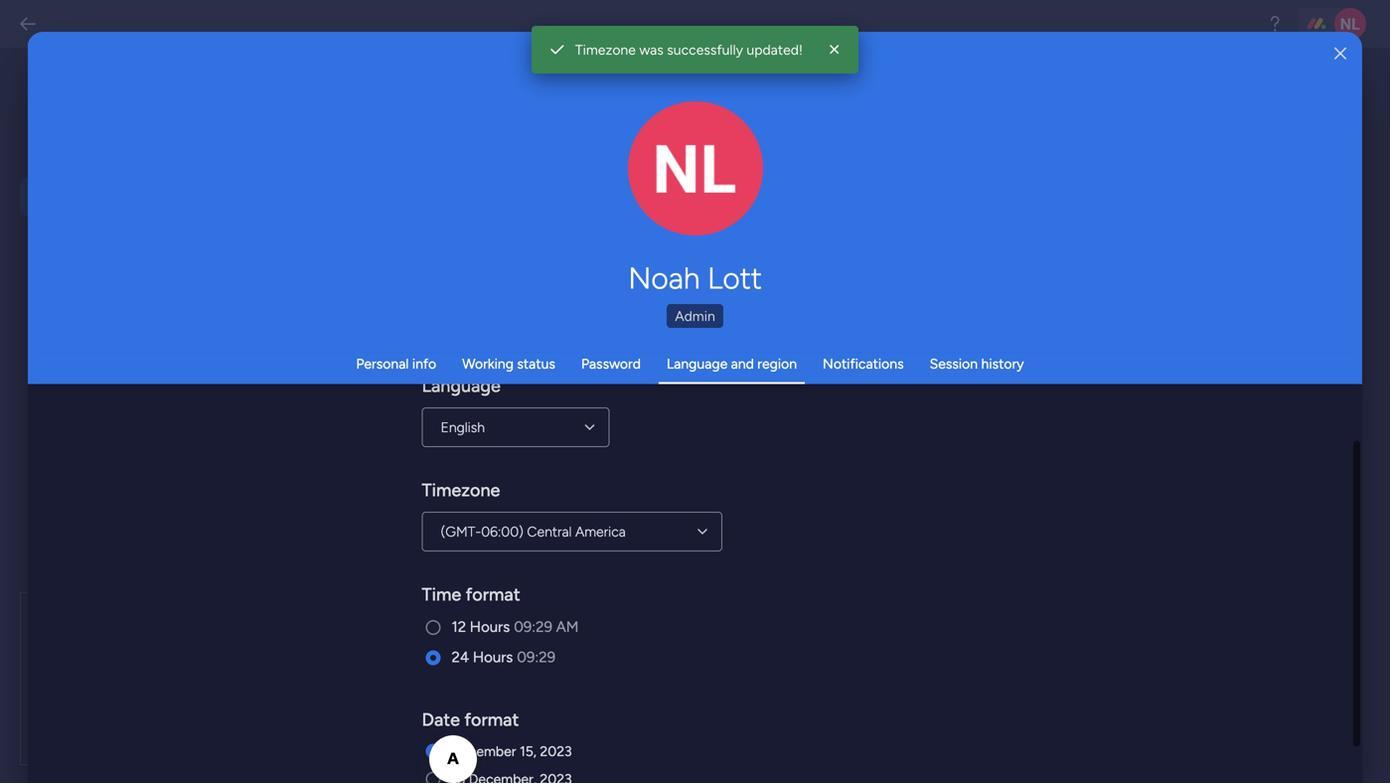 Task type: describe. For each thing, give the bounding box(es) containing it.
export
[[744, 709, 785, 726]]

view
[[511, 366, 540, 383]]

account's
[[390, 631, 449, 648]]

this
[[330, 345, 355, 362]]

presentation
[[477, 345, 556, 362]]

files inside all of the account's boards (including shareable and private boards) will be packed into a zip file with any files you might have in those boards.
[[614, 652, 639, 669]]

timezone for timezone
[[422, 480, 500, 501]]

weekends for hide weekends
[[393, 412, 455, 429]]

24
[[452, 649, 469, 667]]

export account data
[[330, 546, 549, 575]]

change profile picture button
[[628, 101, 764, 237]]

language and region link
[[667, 355, 797, 372]]

places
[[670, 172, 710, 189]]

profile
[[702, 179, 738, 195]]

time
[[422, 584, 462, 605]]

not
[[448, 325, 470, 342]]

export for export account data
[[330, 546, 401, 575]]

be
[[405, 652, 421, 669]]

exclude files attached to board columns & updates for a faster export
[[354, 709, 785, 726]]

zip
[[582, 597, 605, 618]]

close image
[[1335, 46, 1347, 61]]

picker,
[[439, 193, 480, 210]]

working
[[462, 355, 514, 372]]

whether
[[377, 325, 429, 342]]

december 15, 2023
[[452, 743, 572, 760]]

learn more link
[[449, 752, 524, 774]]

(date
[[403, 193, 435, 210]]

09:29 for 09:29 am
[[514, 618, 553, 636]]

the left week
[[477, 172, 497, 189]]

change the first day of the week in the all date related places in the system (date picker, timeline, etc..)
[[330, 172, 725, 210]]

2 vertical spatial a
[[694, 709, 701, 726]]

(gmt-06:00) central america
[[441, 523, 626, 540]]

language and region
[[667, 355, 797, 372]]

it
[[379, 366, 388, 383]]

noah lott
[[629, 260, 762, 296]]

attached
[[435, 709, 491, 726]]

am
[[556, 618, 579, 636]]

24 hours 09:29
[[452, 649, 556, 667]]

change for change the first day of the week in the all date related places in the system (date picker, timeline, etc..)
[[330, 172, 379, 189]]

session
[[930, 355, 978, 372]]

in inside all of the account's boards (including shareable and private boards) will be packed into a zip file with any files you might have in those boards.
[[363, 673, 374, 689]]

0 vertical spatial or
[[432, 325, 445, 342]]

to inside decide whether or not to present weekends on the timeline. this will set the default presentation mode, and users may change it from each timeline view or widget.
[[473, 325, 486, 342]]

decide whether or not to present weekends on the timeline. this will set the default presentation mode, and users may change it from each timeline view or widget.
[[330, 325, 703, 383]]

working status link
[[462, 355, 556, 372]]

more
[[489, 754, 524, 772]]

private
[[655, 631, 698, 648]]

first
[[406, 172, 431, 189]]

america
[[576, 523, 626, 540]]

region
[[758, 355, 797, 372]]

the inside all of the account's boards (including shareable and private boards) will be packed into a zip file with any files you might have in those boards.
[[366, 631, 386, 648]]

decide
[[330, 325, 374, 342]]

format for date format
[[465, 709, 519, 731]]

date
[[422, 709, 460, 731]]

working status
[[462, 355, 556, 372]]

(including
[[498, 631, 560, 648]]

api button
[[20, 352, 251, 391]]

the left system
[[330, 193, 351, 210]]

will inside decide whether or not to present weekends on the timeline. this will set the default presentation mode, and users may change it from each timeline view or widget.
[[359, 345, 379, 362]]

lott
[[708, 260, 762, 296]]

picture
[[676, 196, 716, 212]]

show weekends
[[360, 392, 461, 409]]

default
[[429, 345, 473, 362]]

the right 'on'
[[626, 325, 647, 342]]

english
[[441, 419, 485, 436]]

date
[[592, 172, 620, 189]]

change for change profile picture
[[654, 179, 698, 195]]

week
[[501, 172, 534, 189]]

1 horizontal spatial or
[[543, 366, 556, 383]]

in right places at the top of page
[[714, 172, 725, 189]]

learn
[[449, 754, 486, 772]]

time format
[[422, 584, 521, 605]]

the up system
[[382, 172, 403, 189]]

day
[[434, 172, 457, 189]]

06:00)
[[481, 523, 524, 540]]

central
[[527, 523, 572, 540]]

any
[[588, 652, 610, 669]]

09:29 for 09:29
[[517, 649, 556, 667]]

status
[[517, 355, 556, 372]]

will inside all of the account's boards (including shareable and private boards) will be packed into a zip file with any files you might have in those boards.
[[381, 652, 401, 669]]

set
[[382, 345, 402, 362]]

was
[[640, 41, 664, 58]]

1 vertical spatial account
[[480, 597, 545, 618]]

timeline
[[458, 366, 508, 383]]

session history link
[[930, 355, 1025, 372]]

show
[[360, 392, 395, 409]]

hide
[[360, 412, 389, 429]]

in up "am"
[[550, 597, 564, 618]]

1 horizontal spatial a
[[568, 597, 578, 618]]

personal info
[[356, 355, 437, 372]]

timezone was successfully updated! alert
[[532, 26, 859, 74]]

close image
[[825, 40, 845, 60]]



Task type: vqa. For each thing, say whether or not it's contained in the screenshot.
the bottom the 'timezone'
yes



Task type: locate. For each thing, give the bounding box(es) containing it.
notifications
[[823, 355, 904, 372]]

notifications link
[[823, 355, 904, 372]]

boards)
[[330, 652, 378, 669]]

1 horizontal spatial timezone
[[576, 41, 636, 58]]

0 horizontal spatial will
[[359, 345, 379, 362]]

and down 'on'
[[601, 345, 624, 362]]

0 vertical spatial file
[[610, 597, 634, 618]]

1 vertical spatial or
[[543, 366, 556, 383]]

2023
[[540, 743, 572, 760]]

and up you
[[628, 631, 651, 648]]

successfully
[[667, 41, 744, 58]]

mode,
[[559, 345, 598, 362]]

export your whole account in a zip file (.zip)
[[330, 597, 679, 618]]

all
[[330, 631, 346, 648]]

your
[[387, 597, 423, 618]]

0 vertical spatial language
[[667, 355, 728, 372]]

password link
[[582, 355, 641, 372]]

have
[[330, 673, 360, 689]]

all
[[575, 172, 589, 189]]

format up 12 hours 09:29 am
[[466, 584, 521, 605]]

or right view
[[543, 366, 556, 383]]

present
[[490, 325, 537, 342]]

the up from
[[405, 345, 426, 362]]

1 horizontal spatial and
[[628, 631, 651, 648]]

account
[[407, 546, 495, 575], [480, 597, 545, 618]]

account up 12 hours 09:29 am
[[480, 597, 545, 618]]

0 vertical spatial will
[[359, 345, 379, 362]]

1 horizontal spatial file
[[610, 597, 634, 618]]

0 horizontal spatial timezone
[[422, 480, 500, 501]]

will
[[359, 345, 379, 362], [381, 652, 401, 669]]

weekends down show weekends
[[393, 412, 455, 429]]

files right any
[[614, 652, 639, 669]]

1 vertical spatial export
[[330, 597, 383, 618]]

or left not at left top
[[432, 325, 445, 342]]

timezone inside alert
[[576, 41, 636, 58]]

format up december
[[465, 709, 519, 731]]

1 vertical spatial hours
[[473, 649, 513, 667]]

09:29 down (including
[[517, 649, 556, 667]]

0 horizontal spatial file
[[535, 652, 554, 669]]

&
[[607, 709, 616, 726]]

the up boards)
[[366, 631, 386, 648]]

0 vertical spatial hours
[[470, 618, 510, 636]]

work schedule
[[533, 95, 644, 115]]

hours down export your whole account in a zip file (.zip)
[[470, 618, 510, 636]]

change
[[330, 172, 379, 189], [654, 179, 698, 195]]

weekends inside decide whether or not to present weekends on the timeline. this will set the default presentation mode, and users may change it from each timeline view or widget.
[[541, 325, 603, 342]]

2 horizontal spatial and
[[731, 355, 754, 372]]

timezone up (gmt-
[[422, 480, 500, 501]]

weekends
[[541, 325, 603, 342], [398, 392, 461, 409], [393, 412, 455, 429]]

0 vertical spatial format
[[466, 584, 521, 605]]

1 vertical spatial weekends
[[398, 392, 461, 409]]

0 horizontal spatial change
[[330, 172, 379, 189]]

into
[[473, 652, 497, 669]]

weekends up the mode,
[[541, 325, 603, 342]]

export
[[330, 546, 401, 575], [330, 597, 383, 618]]

back to workspace image
[[18, 14, 38, 34]]

0 horizontal spatial files
[[406, 709, 432, 726]]

system
[[354, 193, 399, 210]]

account down (gmt-
[[407, 546, 495, 575]]

1 horizontal spatial change
[[654, 179, 698, 195]]

1 vertical spatial a
[[500, 652, 507, 669]]

to
[[473, 325, 486, 342], [494, 709, 508, 726]]

1 vertical spatial 09:29
[[517, 649, 556, 667]]

and inside all of the account's boards (including shareable and private boards) will be packed into a zip file with any files you might have in those boards.
[[628, 631, 651, 648]]

change inside change profile picture
[[654, 179, 698, 195]]

those
[[377, 673, 413, 689]]

1 horizontal spatial language
[[667, 355, 728, 372]]

password
[[582, 355, 641, 372]]

will up those on the left of the page
[[381, 652, 401, 669]]

weekends down each
[[398, 392, 461, 409]]

15,
[[520, 743, 537, 760]]

shareable
[[563, 631, 625, 648]]

language down default on the top of page
[[422, 375, 501, 397]]

board
[[511, 709, 547, 726]]

0 horizontal spatial and
[[601, 345, 624, 362]]

zip
[[511, 652, 532, 669]]

1 horizontal spatial files
[[614, 652, 639, 669]]

1 horizontal spatial to
[[494, 709, 508, 726]]

help image
[[1266, 14, 1286, 34]]

12 hours 09:29 am
[[452, 618, 579, 636]]

0 horizontal spatial or
[[432, 325, 445, 342]]

whole
[[427, 597, 475, 618]]

0 vertical spatial of
[[460, 172, 473, 189]]

0 vertical spatial 09:29
[[514, 618, 553, 636]]

weekends for show weekends
[[398, 392, 461, 409]]

personal
[[356, 355, 409, 372]]

1 vertical spatial files
[[406, 709, 432, 726]]

beta
[[661, 97, 689, 114]]

(gmt-
[[441, 523, 481, 540]]

in up "etc..)"
[[537, 172, 548, 189]]

1 vertical spatial of
[[349, 631, 362, 648]]

files right exclude
[[406, 709, 432, 726]]

and inside decide whether or not to present weekends on the timeline. this will set the default presentation mode, and users may change it from each timeline view or widget.
[[601, 345, 624, 362]]

learn more
[[449, 754, 524, 772]]

1 export from the top
[[330, 546, 401, 575]]

on
[[607, 325, 623, 342]]

api
[[75, 361, 101, 382]]

columns
[[551, 709, 603, 726]]

noah lott button
[[422, 260, 969, 296]]

the left all
[[551, 172, 572, 189]]

session history
[[930, 355, 1025, 372]]

noah
[[629, 260, 700, 296]]

data
[[501, 546, 549, 575]]

of right all
[[349, 631, 362, 648]]

work
[[533, 95, 572, 115]]

09:29 left "am"
[[514, 618, 553, 636]]

0 vertical spatial files
[[614, 652, 639, 669]]

each
[[425, 366, 455, 383]]

timeline.
[[650, 325, 703, 342]]

may
[[664, 345, 690, 362]]

0 vertical spatial export
[[330, 546, 401, 575]]

0 horizontal spatial language
[[422, 375, 501, 397]]

info
[[412, 355, 437, 372]]

language for language
[[422, 375, 501, 397]]

export up your
[[330, 546, 401, 575]]

for
[[673, 709, 691, 726]]

noah lott image
[[1335, 8, 1367, 40]]

1 vertical spatial file
[[535, 652, 554, 669]]

hours down 'boards'
[[473, 649, 513, 667]]

change up system
[[330, 172, 379, 189]]

format
[[466, 584, 521, 605], [465, 709, 519, 731]]

change up picture
[[654, 179, 698, 195]]

etc..)
[[539, 193, 571, 210]]

change profile picture
[[654, 179, 738, 212]]

file
[[610, 597, 634, 618], [535, 652, 554, 669]]

0 vertical spatial a
[[568, 597, 578, 618]]

1 horizontal spatial will
[[381, 652, 401, 669]]

export for export your whole account in a zip file (.zip)
[[330, 597, 383, 618]]

hours for 12 hours
[[470, 618, 510, 636]]

related
[[624, 172, 667, 189]]

boards.
[[416, 673, 462, 689]]

december
[[452, 743, 516, 760]]

0 horizontal spatial to
[[473, 325, 486, 342]]

1 vertical spatial language
[[422, 375, 501, 397]]

0 vertical spatial weekends
[[541, 325, 603, 342]]

0 vertical spatial timezone
[[576, 41, 636, 58]]

0 vertical spatial to
[[473, 325, 486, 342]]

hours
[[470, 618, 510, 636], [473, 649, 513, 667]]

1 vertical spatial will
[[381, 652, 401, 669]]

updates
[[619, 709, 670, 726]]

packed
[[424, 652, 469, 669]]

to left 'board'
[[494, 709, 508, 726]]

2 horizontal spatial a
[[694, 709, 701, 726]]

change
[[330, 366, 376, 383]]

faster
[[705, 709, 741, 726]]

hours for 24 hours
[[473, 649, 513, 667]]

and
[[601, 345, 624, 362], [731, 355, 754, 372], [628, 631, 651, 648]]

2 vertical spatial weekends
[[393, 412, 455, 429]]

history
[[982, 355, 1025, 372]]

12
[[452, 618, 466, 636]]

boards
[[452, 631, 495, 648]]

timezone left was
[[576, 41, 636, 58]]

export up all
[[330, 597, 383, 618]]

0 vertical spatial account
[[407, 546, 495, 575]]

and left the region
[[731, 355, 754, 372]]

2 export from the top
[[330, 597, 383, 618]]

updated!
[[747, 41, 803, 58]]

1 vertical spatial timezone
[[422, 480, 500, 501]]

of right day
[[460, 172, 473, 189]]

to right not at left top
[[473, 325, 486, 342]]

0 horizontal spatial of
[[349, 631, 362, 648]]

1 vertical spatial format
[[465, 709, 519, 731]]

format for time format
[[466, 584, 521, 605]]

admin
[[675, 308, 716, 325]]

v2 export image
[[401, 755, 417, 771]]

0 horizontal spatial a
[[500, 652, 507, 669]]

personal info link
[[356, 355, 437, 372]]

language down timeline.
[[667, 355, 728, 372]]

1 vertical spatial to
[[494, 709, 508, 726]]

a inside all of the account's boards (including shareable and private boards) will be packed into a zip file with any files you might have in those boards.
[[500, 652, 507, 669]]

of inside all of the account's boards (including shareable and private boards) will be packed into a zip file with any files you might have in those boards.
[[349, 631, 362, 648]]

timeline,
[[483, 193, 536, 210]]

change inside "change the first day of the week in the all date related places in the system (date picker, timeline, etc..)"
[[330, 172, 379, 189]]

file inside all of the account's boards (including shareable and private boards) will be packed into a zip file with any files you might have in those boards.
[[535, 652, 554, 669]]

timezone for timezone was successfully updated!
[[576, 41, 636, 58]]

with
[[557, 652, 585, 669]]

in right have at the bottom of page
[[363, 673, 374, 689]]

of inside "change the first day of the week in the all date related places in the system (date picker, timeline, etc..)"
[[460, 172, 473, 189]]

1 horizontal spatial of
[[460, 172, 473, 189]]

from
[[391, 366, 421, 383]]

users
[[628, 345, 661, 362]]

will left the set
[[359, 345, 379, 362]]

date format
[[422, 709, 519, 731]]

timezone was successfully updated!
[[576, 41, 803, 58]]

language for language and region
[[667, 355, 728, 372]]



